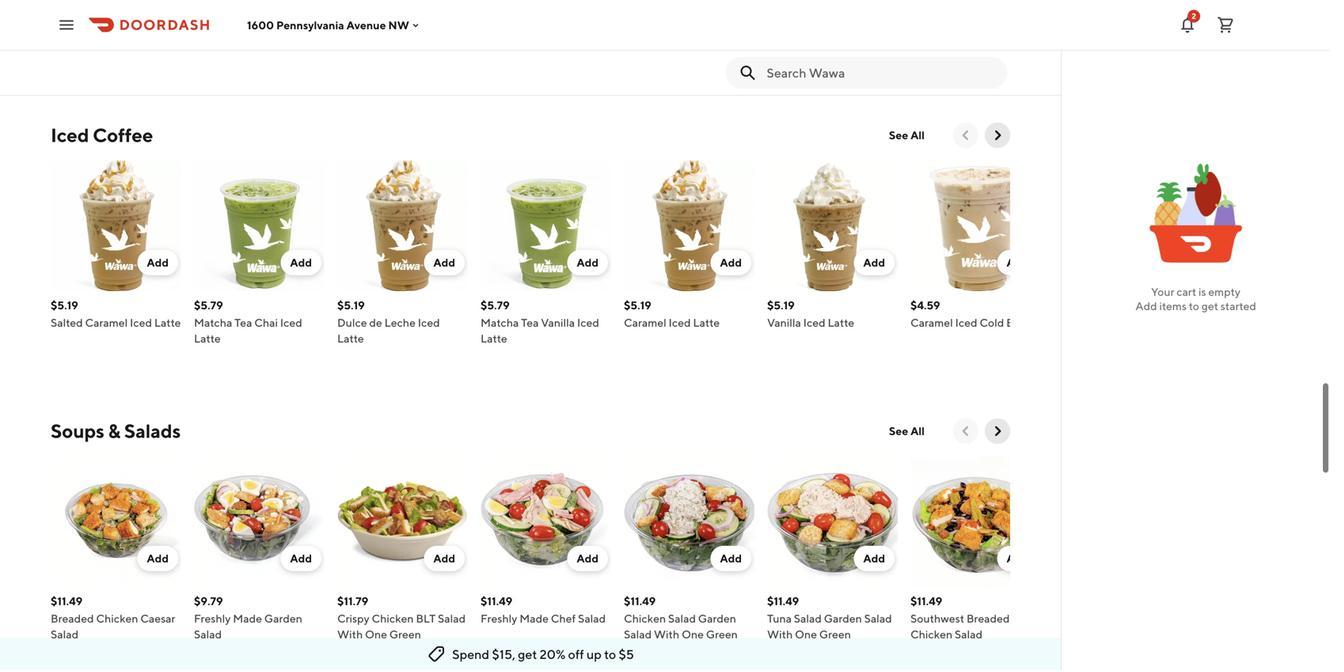 Task type: locate. For each thing, give the bounding box(es) containing it.
2 caramel from the left
[[624, 316, 667, 330]]

latte
[[154, 316, 181, 330], [693, 316, 720, 330], [828, 316, 855, 330], [194, 332, 221, 345], [337, 332, 364, 345], [481, 332, 507, 345]]

to down the cart
[[1189, 300, 1200, 313]]

add for $11.49 southwest breaded chicken salad
[[1007, 553, 1029, 566]]

$11.49 inside $11.49 breaded chicken caesar salad
[[51, 595, 83, 608]]

0 horizontal spatial sandwich
[[127, 20, 176, 33]]

& inside veggie & cream cheese bagel
[[949, 20, 956, 33]]

bagel right the plain
[[222, 20, 251, 33]]

caramel iced latte image
[[624, 161, 755, 292]]

2 all from the top
[[911, 425, 925, 438]]

green for tuna
[[820, 629, 851, 642]]

$5.79 matcha tea chai iced latte
[[194, 299, 302, 345]]

chicken left caesar
[[96, 613, 138, 626]]

garden inside $11.49 tuna salad garden salad with one green
[[824, 613, 862, 626]]

green
[[390, 629, 421, 642], [706, 629, 738, 642], [820, 629, 851, 642]]

$5.19 for $5.19 dulce de leche iced latte
[[337, 299, 365, 312]]

green inside $11.49 tuna salad garden salad with one green
[[820, 629, 851, 642]]

freshly inside the '$9.79 freshly made garden salad'
[[194, 613, 231, 626]]

with inside $11.49 chicken salad garden salad with one green
[[654, 629, 680, 642]]

iced inside $5.79 matcha tea vanilla iced latte
[[577, 316, 600, 330]]

0 horizontal spatial breaded
[[51, 613, 94, 626]]

1 cheese from the left
[[371, 20, 410, 33]]

1 horizontal spatial caramel
[[624, 316, 667, 330]]

2 matcha from the left
[[481, 316, 519, 330]]

one inside $11.49 chicken salad garden salad with one green
[[682, 629, 704, 642]]

add
[[147, 256, 169, 269], [290, 256, 312, 269], [434, 256, 455, 269], [577, 256, 599, 269], [720, 256, 742, 269], [864, 256, 886, 269], [1007, 256, 1029, 269], [1136, 300, 1158, 313], [147, 553, 169, 566], [290, 553, 312, 566], [434, 553, 455, 566], [577, 553, 599, 566], [720, 553, 742, 566], [864, 553, 886, 566], [1007, 553, 1029, 566]]

salad for freshly made chef salad
[[578, 613, 606, 626]]

$5.19 for $5.19 caramel iced latte
[[624, 299, 652, 312]]

garden
[[264, 613, 302, 626], [698, 613, 737, 626], [824, 613, 862, 626]]

2 horizontal spatial one
[[795, 629, 817, 642]]

vanilla
[[541, 316, 575, 330], [768, 316, 802, 330]]

$11.49
[[51, 595, 83, 608], [481, 595, 513, 608], [624, 595, 656, 608], [768, 595, 799, 608], [911, 595, 943, 608]]

see all link for soups & salads
[[880, 419, 935, 444]]

with inside $11.49 tuna salad garden salad with one green
[[768, 629, 793, 642]]

1 horizontal spatial spread
[[481, 36, 517, 49]]

$5.79 inside $5.79 matcha tea vanilla iced latte
[[481, 299, 510, 312]]

0 vertical spatial see
[[889, 129, 909, 142]]

$5.19 inside the $5.19 caramel iced latte
[[624, 299, 652, 312]]

one for crispy
[[365, 629, 387, 642]]

&
[[949, 20, 956, 33], [108, 420, 120, 443]]

chicken
[[96, 613, 138, 626], [372, 613, 414, 626], [624, 613, 666, 626], [911, 629, 953, 642]]

0 horizontal spatial green
[[390, 629, 421, 642]]

matcha
[[194, 316, 232, 330], [481, 316, 519, 330]]

1 made from the left
[[233, 613, 262, 626]]

green inside $11.79 crispy chicken blt salad with one green
[[390, 629, 421, 642]]

0 vertical spatial to
[[1189, 300, 1200, 313]]

caesar
[[140, 613, 175, 626]]

caramel for caramel iced latte
[[624, 316, 667, 330]]

turkey breakfast club bagel sandwich
[[768, 20, 878, 49]]

caramel inside $4.59 caramel iced cold brew
[[911, 316, 954, 330]]

salad inside $11.49 freshly made chef salad
[[578, 613, 606, 626]]

spread down "everything"
[[481, 36, 517, 49]]

veggie & cream cheese bagel
[[911, 20, 1032, 49]]

salad inside $11.49 breaded chicken caesar salad
[[51, 629, 79, 642]]

salad
[[438, 613, 466, 626], [578, 613, 606, 626], [668, 613, 696, 626], [794, 613, 822, 626], [865, 613, 892, 626], [51, 629, 79, 642], [194, 629, 222, 642], [624, 629, 652, 642], [955, 629, 983, 642]]

1 vertical spatial sandwich
[[799, 36, 848, 49]]

0 horizontal spatial garden
[[264, 613, 302, 626]]

tea inside $5.79 matcha tea chai iced latte
[[235, 316, 252, 330]]

with for everything bagel with spread
[[569, 20, 591, 33]]

2 green from the left
[[706, 629, 738, 642]]

bagel down 'veggie'
[[911, 36, 940, 49]]

1 vertical spatial spread
[[481, 36, 517, 49]]

dulce de leche iced latte image
[[337, 161, 468, 292]]

& right soups
[[108, 420, 120, 443]]

0 horizontal spatial with
[[253, 20, 275, 33]]

bagel down 'turkey'
[[768, 36, 797, 49]]

2 with from the left
[[569, 20, 591, 33]]

vanilla iced latte image
[[768, 161, 898, 292]]

bagel inside everything bagel with spread
[[538, 20, 567, 33]]

0 horizontal spatial caramel
[[85, 316, 128, 330]]

caramel inside the $5.19 caramel iced latte
[[624, 316, 667, 330]]

latte inside $5.19 dulce de leche iced latte
[[337, 332, 364, 345]]

get inside 'your cart is empty add items to get started'
[[1202, 300, 1219, 313]]

matcha inside $5.79 matcha tea chai iced latte
[[194, 316, 232, 330]]

see for iced coffee
[[889, 129, 909, 142]]

0 horizontal spatial get
[[518, 648, 537, 663]]

to
[[1189, 300, 1200, 313], [604, 648, 616, 663]]

2 garden from the left
[[698, 613, 737, 626]]

0 horizontal spatial spread
[[277, 20, 313, 33]]

$5.79 for $5.79 matcha tea vanilla iced latte
[[481, 299, 510, 312]]

garden right tuna
[[824, 613, 862, 626]]

matcha for matcha tea vanilla iced latte
[[481, 316, 519, 330]]

soups & salads link
[[51, 419, 181, 444]]

$11.79
[[337, 595, 368, 608]]

open menu image
[[57, 15, 76, 34]]

cold
[[980, 316, 1005, 330]]

made inside $11.49 freshly made chef salad
[[520, 613, 549, 626]]

1 horizontal spatial with
[[654, 629, 680, 642]]

breaded
[[51, 613, 94, 626], [967, 613, 1010, 626]]

2 one from the left
[[682, 629, 704, 642]]

add for $11.49 tuna salad garden salad with one green
[[864, 553, 886, 566]]

latte inside $5.79 matcha tea vanilla iced latte
[[481, 332, 507, 345]]

garden left tuna
[[698, 613, 737, 626]]

1 with from the left
[[337, 629, 363, 642]]

freshly for $11.49
[[481, 613, 518, 626]]

sandwich
[[127, 20, 176, 33], [799, 36, 848, 49]]

matcha for matcha tea chai iced latte
[[194, 316, 232, 330]]

2 vanilla from the left
[[768, 316, 802, 330]]

2 see all from the top
[[889, 425, 925, 438]]

1600 pennsylvania avenue nw button
[[247, 18, 422, 31]]

green inside $11.49 chicken salad garden salad with one green
[[706, 629, 738, 642]]

cheese right cream at top right
[[994, 20, 1032, 33]]

$11.49 for $11.49 southwest breaded chicken salad
[[911, 595, 943, 608]]

1 vertical spatial see all link
[[880, 419, 935, 444]]

1 vertical spatial see all
[[889, 425, 925, 438]]

freshly up the "$15,"
[[481, 613, 518, 626]]

$5.19 inside $5.19 vanilla iced latte
[[768, 299, 795, 312]]

1 horizontal spatial freshly
[[481, 613, 518, 626]]

empty
[[1209, 286, 1241, 299]]

1 matcha from the left
[[194, 316, 232, 330]]

$11.49 inside the $11.49 southwest breaded chicken salad
[[911, 595, 943, 608]]

garden inside the '$9.79 freshly made garden salad'
[[264, 613, 302, 626]]

all for iced coffee
[[911, 129, 925, 142]]

1 horizontal spatial garden
[[698, 613, 737, 626]]

coffee
[[93, 124, 153, 147]]

chicken left blt
[[372, 613, 414, 626]]

add for $4.59 caramel iced cold brew
[[1007, 256, 1029, 269]]

brew
[[1007, 316, 1033, 330]]

freshly for $9.79
[[194, 613, 231, 626]]

with for crispy
[[337, 629, 363, 642]]

cart
[[1177, 286, 1197, 299]]

southwest breaded chicken salad image
[[911, 457, 1042, 588]]

previous button of carousel image left next button of carousel image
[[958, 424, 974, 440]]

vanilla inside $5.19 vanilla iced latte
[[768, 316, 802, 330]]

2 see from the top
[[889, 425, 909, 438]]

4 $5.19 from the left
[[768, 299, 795, 312]]

spread inside everything bagel with spread
[[481, 36, 517, 49]]

bagel right "everything"
[[538, 20, 567, 33]]

with inside everything bagel with spread
[[569, 20, 591, 33]]

1 horizontal spatial one
[[682, 629, 704, 642]]

see all
[[889, 129, 925, 142], [889, 425, 925, 438]]

$5.19
[[51, 299, 78, 312], [337, 299, 365, 312], [624, 299, 652, 312], [768, 299, 795, 312]]

sandwich left the plain
[[127, 20, 176, 33]]

one inside $11.49 tuna salad garden salad with one green
[[795, 629, 817, 642]]

to for items
[[1189, 300, 1200, 313]]

is
[[1199, 286, 1207, 299]]

add inside 'your cart is empty add items to get started'
[[1136, 300, 1158, 313]]

1 vertical spatial previous button of carousel image
[[958, 424, 974, 440]]

1 horizontal spatial to
[[1189, 300, 1200, 313]]

1 horizontal spatial with
[[569, 20, 591, 33]]

latte inside $5.79 matcha tea chai iced latte
[[194, 332, 221, 345]]

breakfast
[[804, 20, 852, 33]]

3 one from the left
[[795, 629, 817, 642]]

$5.19 vanilla iced latte
[[768, 299, 855, 330]]

0 vertical spatial sandwich
[[127, 20, 176, 33]]

$4.59 caramel iced cold brew
[[911, 299, 1033, 330]]

5 $11.49 from the left
[[911, 595, 943, 608]]

1 all from the top
[[911, 129, 925, 142]]

add for $9.79 freshly made garden salad
[[290, 553, 312, 566]]

garden left crispy
[[264, 613, 302, 626]]

1 caramel from the left
[[85, 316, 128, 330]]

blt
[[416, 613, 436, 626]]

0 horizontal spatial made
[[233, 613, 262, 626]]

0 horizontal spatial &
[[108, 420, 120, 443]]

freshly
[[194, 613, 231, 626], [481, 613, 518, 626]]

$5.19 inside $5.19 dulce de leche iced latte
[[337, 299, 365, 312]]

bagel for everything
[[538, 20, 567, 33]]

$5
[[619, 648, 634, 663]]

1 horizontal spatial $5.79
[[481, 299, 510, 312]]

2 previous button of carousel image from the top
[[958, 424, 974, 440]]

0 vertical spatial all
[[911, 129, 925, 142]]

$11.49 inside $11.49 tuna salad garden salad with one green
[[768, 595, 799, 608]]

1 with from the left
[[253, 20, 275, 33]]

2 tea from the left
[[521, 316, 539, 330]]

1 vertical spatial to
[[604, 648, 616, 663]]

see all link
[[880, 123, 935, 148], [880, 419, 935, 444]]

$11.49 southwest breaded chicken salad
[[911, 595, 1010, 642]]

sweet cheese croissant
[[337, 20, 460, 33]]

previous button of carousel image left next button of carousel icon at the top of the page
[[958, 128, 974, 143]]

1 vertical spatial &
[[108, 420, 120, 443]]

crispy chicken blt salad with one green image
[[337, 457, 468, 588]]

caramel
[[85, 316, 128, 330], [624, 316, 667, 330], [911, 316, 954, 330]]

get right the "$15,"
[[518, 648, 537, 663]]

sandwich down breakfast
[[799, 36, 848, 49]]

de
[[369, 316, 382, 330]]

1 vertical spatial all
[[911, 425, 925, 438]]

off
[[568, 648, 584, 663]]

1 horizontal spatial sandwich
[[799, 36, 848, 49]]

0 horizontal spatial with
[[337, 629, 363, 642]]

chicken salad garden salad with one green image
[[624, 457, 755, 588]]

3 garden from the left
[[824, 613, 862, 626]]

chicken inside $11.79 crispy chicken blt salad with one green
[[372, 613, 414, 626]]

cheese right sweet
[[371, 20, 410, 33]]

with
[[253, 20, 275, 33], [569, 20, 591, 33]]

0 horizontal spatial cheese
[[371, 20, 410, 33]]

2 breaded from the left
[[967, 613, 1010, 626]]

freshly inside $11.49 freshly made chef salad
[[481, 613, 518, 626]]

2 horizontal spatial caramel
[[911, 316, 954, 330]]

soups
[[51, 420, 104, 443]]

& left cream at top right
[[949, 20, 956, 33]]

1 vanilla from the left
[[541, 316, 575, 330]]

1 see from the top
[[889, 129, 909, 142]]

1 vertical spatial get
[[518, 648, 537, 663]]

western
[[51, 20, 94, 33]]

1 garden from the left
[[264, 613, 302, 626]]

2 horizontal spatial with
[[768, 629, 793, 642]]

1 previous button of carousel image from the top
[[958, 128, 974, 143]]

cheese
[[371, 20, 410, 33], [994, 20, 1032, 33]]

bagel for plain
[[222, 20, 251, 33]]

3 with from the left
[[768, 629, 793, 642]]

tea
[[235, 316, 252, 330], [521, 316, 539, 330]]

2 see all link from the top
[[880, 419, 935, 444]]

get
[[1202, 300, 1219, 313], [518, 648, 537, 663]]

1 horizontal spatial matcha
[[481, 316, 519, 330]]

1 $5.19 from the left
[[51, 299, 78, 312]]

2
[[1192, 11, 1197, 21]]

cheese inside veggie & cream cheese bagel
[[994, 20, 1032, 33]]

1 horizontal spatial made
[[520, 613, 549, 626]]

1 horizontal spatial get
[[1202, 300, 1219, 313]]

with inside $11.79 crispy chicken blt salad with one green
[[337, 629, 363, 642]]

3 caramel from the left
[[911, 316, 954, 330]]

0 vertical spatial get
[[1202, 300, 1219, 313]]

2 horizontal spatial green
[[820, 629, 851, 642]]

$5.19 salted caramel iced latte
[[51, 299, 181, 330]]

tea for vanilla
[[521, 316, 539, 330]]

0 horizontal spatial vanilla
[[541, 316, 575, 330]]

2 freshly from the left
[[481, 613, 518, 626]]

1 horizontal spatial vanilla
[[768, 316, 802, 330]]

1 horizontal spatial breaded
[[967, 613, 1010, 626]]

freshly down $9.79
[[194, 613, 231, 626]]

$11.49 inside $11.49 freshly made chef salad
[[481, 595, 513, 608]]

0 horizontal spatial one
[[365, 629, 387, 642]]

chicken down southwest
[[911, 629, 953, 642]]

add button
[[137, 250, 178, 276], [137, 250, 178, 276], [281, 250, 322, 276], [281, 250, 322, 276], [424, 250, 465, 276], [424, 250, 465, 276], [567, 250, 608, 276], [567, 250, 608, 276], [711, 250, 752, 276], [711, 250, 752, 276], [854, 250, 895, 276], [854, 250, 895, 276], [998, 250, 1038, 276], [998, 250, 1038, 276], [137, 547, 178, 572], [137, 547, 178, 572], [281, 547, 322, 572], [281, 547, 322, 572], [424, 547, 465, 572], [424, 547, 465, 572], [567, 547, 608, 572], [567, 547, 608, 572], [711, 547, 752, 572], [711, 547, 752, 572], [854, 547, 895, 572], [854, 547, 895, 572], [998, 547, 1038, 572], [998, 547, 1038, 572]]

0 horizontal spatial matcha
[[194, 316, 232, 330]]

iced inside $4.59 caramel iced cold brew
[[956, 316, 978, 330]]

chai
[[254, 316, 278, 330]]

started
[[1221, 300, 1257, 313]]

tea inside $5.79 matcha tea vanilla iced latte
[[521, 316, 539, 330]]

1 vertical spatial see
[[889, 425, 909, 438]]

caramel inside $5.19 salted caramel iced latte
[[85, 316, 128, 330]]

with left pennsylvania
[[253, 20, 275, 33]]

with for tuna
[[768, 629, 793, 642]]

add for $5.19 dulce de leche iced latte
[[434, 256, 455, 269]]

to right up
[[604, 648, 616, 663]]

0 horizontal spatial tea
[[235, 316, 252, 330]]

$5.79
[[194, 299, 223, 312], [481, 299, 510, 312]]

1 horizontal spatial tea
[[521, 316, 539, 330]]

one
[[365, 629, 387, 642], [682, 629, 704, 642], [795, 629, 817, 642]]

one inside $11.79 crispy chicken blt salad with one green
[[365, 629, 387, 642]]

salad inside the $11.49 southwest breaded chicken salad
[[955, 629, 983, 642]]

one for chicken
[[682, 629, 704, 642]]

bagel inside turkey breakfast club bagel sandwich
[[768, 36, 797, 49]]

0 vertical spatial see all link
[[880, 123, 935, 148]]

salad for crispy chicken blt salad with one green
[[438, 613, 466, 626]]

everything
[[481, 20, 536, 33]]

$9.79
[[194, 595, 223, 608]]

2 $5.79 from the left
[[481, 299, 510, 312]]

salad inside the '$9.79 freshly made garden salad'
[[194, 629, 222, 642]]

bagel
[[96, 20, 125, 33], [222, 20, 251, 33], [538, 20, 567, 33], [768, 36, 797, 49], [911, 36, 940, 49]]

made
[[233, 613, 262, 626], [520, 613, 549, 626]]

0 vertical spatial &
[[949, 20, 956, 33]]

$5.19 caramel iced latte
[[624, 299, 720, 330]]

0 horizontal spatial to
[[604, 648, 616, 663]]

caramel for caramel iced cold brew
[[911, 316, 954, 330]]

1 freshly from the left
[[194, 613, 231, 626]]

with for chicken
[[654, 629, 680, 642]]

2 horizontal spatial garden
[[824, 613, 862, 626]]

$5.79 inside $5.79 matcha tea chai iced latte
[[194, 299, 223, 312]]

2 $5.19 from the left
[[337, 299, 365, 312]]

1 $5.79 from the left
[[194, 299, 223, 312]]

iced inside $5.19 salted caramel iced latte
[[130, 316, 152, 330]]

0 horizontal spatial freshly
[[194, 613, 231, 626]]

1 horizontal spatial cheese
[[994, 20, 1032, 33]]

chicken up $5
[[624, 613, 666, 626]]

0 vertical spatial previous button of carousel image
[[958, 128, 974, 143]]

2 $11.49 from the left
[[481, 595, 513, 608]]

to inside 'your cart is empty add items to get started'
[[1189, 300, 1200, 313]]

2 with from the left
[[654, 629, 680, 642]]

4 $11.49 from the left
[[768, 595, 799, 608]]

1 green from the left
[[390, 629, 421, 642]]

2 cheese from the left
[[994, 20, 1032, 33]]

garden inside $11.49 chicken salad garden salad with one green
[[698, 613, 737, 626]]

to for up
[[604, 648, 616, 663]]

1 one from the left
[[365, 629, 387, 642]]

1 see all link from the top
[[880, 123, 935, 148]]

next button of carousel image
[[990, 424, 1006, 440]]

previous button of carousel image for soups & salads
[[958, 424, 974, 440]]

0 horizontal spatial $5.79
[[194, 299, 223, 312]]

spread for everything bagel with spread
[[481, 36, 517, 49]]

previous button of carousel image
[[958, 128, 974, 143], [958, 424, 974, 440]]

leche
[[385, 316, 416, 330]]

& for soups
[[108, 420, 120, 443]]

3 green from the left
[[820, 629, 851, 642]]

1 tea from the left
[[235, 316, 252, 330]]

1 horizontal spatial &
[[949, 20, 956, 33]]

get down is
[[1202, 300, 1219, 313]]

your cart is empty add items to get started
[[1136, 286, 1257, 313]]

spread right 1600
[[277, 20, 313, 33]]

3 $11.49 from the left
[[624, 595, 656, 608]]

up
[[587, 648, 602, 663]]

0 items, open order cart image
[[1217, 15, 1236, 34]]

made inside the '$9.79 freshly made garden salad'
[[233, 613, 262, 626]]

see
[[889, 129, 909, 142], [889, 425, 909, 438]]

spread
[[277, 20, 313, 33], [481, 36, 517, 49]]

2 made from the left
[[520, 613, 549, 626]]

1 see all from the top
[[889, 129, 925, 142]]

$5.19 inside $5.19 salted caramel iced latte
[[51, 299, 78, 312]]

with right "everything"
[[569, 20, 591, 33]]

tea for chai
[[235, 316, 252, 330]]

matcha inside $5.79 matcha tea vanilla iced latte
[[481, 316, 519, 330]]

0 vertical spatial see all
[[889, 129, 925, 142]]

bagel right western
[[96, 20, 125, 33]]

0 vertical spatial spread
[[277, 20, 313, 33]]

salad inside $11.79 crispy chicken blt salad with one green
[[438, 613, 466, 626]]

$11.49 inside $11.49 chicken salad garden salad with one green
[[624, 595, 656, 608]]

1 horizontal spatial green
[[706, 629, 738, 642]]

iced
[[51, 124, 89, 147], [130, 316, 152, 330], [280, 316, 302, 330], [418, 316, 440, 330], [577, 316, 600, 330], [669, 316, 691, 330], [804, 316, 826, 330], [956, 316, 978, 330]]

spread for plain bagel with spread
[[277, 20, 313, 33]]

1 breaded from the left
[[51, 613, 94, 626]]

3 $5.19 from the left
[[624, 299, 652, 312]]

salad for chicken salad garden salad with one green
[[624, 629, 652, 642]]

with
[[337, 629, 363, 642], [654, 629, 680, 642], [768, 629, 793, 642]]

1 $11.49 from the left
[[51, 595, 83, 608]]



Task type: vqa. For each thing, say whether or not it's contained in the screenshot.


Task type: describe. For each thing, give the bounding box(es) containing it.
$5.19 for $5.19 salted caramel iced latte
[[51, 299, 78, 312]]

your
[[1152, 286, 1175, 299]]

chicken inside the $11.49 southwest breaded chicken salad
[[911, 629, 953, 642]]

croissant
[[412, 20, 460, 33]]

next button of carousel image
[[990, 128, 1006, 143]]

add for $5.19 caramel iced latte
[[720, 256, 742, 269]]

$5.79 for $5.79 matcha tea chai iced latte
[[194, 299, 223, 312]]

spend $15, get 20% off up to $5
[[452, 648, 634, 663]]

tuna
[[768, 613, 792, 626]]

iced inside $5.19 vanilla iced latte
[[804, 316, 826, 330]]

spend
[[452, 648, 490, 663]]

chicken inside $11.49 breaded chicken caesar salad
[[96, 613, 138, 626]]

previous button of carousel image for iced coffee
[[958, 128, 974, 143]]

southwest
[[911, 613, 965, 626]]

1600 pennsylvania avenue nw
[[247, 18, 409, 31]]

notification bell image
[[1179, 15, 1198, 34]]

with for plain bagel with spread
[[253, 20, 275, 33]]

add for $5.19 vanilla iced latte
[[864, 256, 886, 269]]

caramel iced cold brew image
[[911, 161, 1042, 292]]

$11.49 for $11.49 freshly made chef salad
[[481, 595, 513, 608]]

crispy
[[337, 613, 370, 626]]

see all link for iced coffee
[[880, 123, 935, 148]]

$5.19 dulce de leche iced latte
[[337, 299, 440, 345]]

$4.59
[[911, 299, 941, 312]]

latte inside the $5.19 caramel iced latte
[[693, 316, 720, 330]]

veggie
[[911, 20, 946, 33]]

20%
[[540, 648, 566, 663]]

freshly made chef salad image
[[481, 457, 612, 588]]

iced coffee
[[51, 124, 153, 147]]

latte inside $5.19 vanilla iced latte
[[828, 316, 855, 330]]

breaded inside the $11.49 southwest breaded chicken salad
[[967, 613, 1010, 626]]

freshly made garden salad image
[[194, 457, 325, 588]]

add for $5.79 matcha tea chai iced latte
[[290, 256, 312, 269]]

$9.79 freshly made garden salad
[[194, 595, 302, 642]]

sandwich inside turkey breakfast club bagel sandwich
[[799, 36, 848, 49]]

cream
[[958, 20, 992, 33]]

plain
[[194, 20, 219, 33]]

items
[[1160, 300, 1187, 313]]

turkey
[[768, 20, 801, 33]]

green for chicken
[[706, 629, 738, 642]]

$11.49 chicken salad garden salad with one green
[[624, 595, 738, 642]]

latte inside $5.19 salted caramel iced latte
[[154, 316, 181, 330]]

garden for chicken salad garden salad with one green
[[698, 613, 737, 626]]

salad for tuna salad garden salad with one green
[[865, 613, 892, 626]]

plain bagel with spread
[[194, 20, 313, 33]]

iced inside $5.19 dulce de leche iced latte
[[418, 316, 440, 330]]

salted
[[51, 316, 83, 330]]

$5.19 for $5.19 vanilla iced latte
[[768, 299, 795, 312]]

nw
[[388, 18, 409, 31]]

matcha tea chai iced latte image
[[194, 161, 325, 292]]

$11.49 for $11.49 tuna salad garden salad with one green
[[768, 595, 799, 608]]

see all for iced coffee
[[889, 129, 925, 142]]

one for tuna
[[795, 629, 817, 642]]

salad for breaded chicken caesar salad
[[51, 629, 79, 642]]

$11.79 crispy chicken blt salad with one green
[[337, 595, 466, 642]]

$15,
[[492, 648, 516, 663]]

all for soups & salads
[[911, 425, 925, 438]]

salted caramel iced latte image
[[51, 161, 181, 292]]

dulce
[[337, 316, 367, 330]]

avenue
[[347, 18, 386, 31]]

add for $11.49 chicken salad garden salad with one green
[[720, 553, 742, 566]]

tuna salad garden salad with one green image
[[768, 457, 898, 588]]

& for veggie
[[949, 20, 956, 33]]

vanilla inside $5.79 matcha tea vanilla iced latte
[[541, 316, 575, 330]]

add for $5.79 matcha tea vanilla iced latte
[[577, 256, 599, 269]]

add for $5.19 salted caramel iced latte
[[147, 256, 169, 269]]

breaded chicken caesar salad image
[[51, 457, 181, 588]]

see all for soups & salads
[[889, 425, 925, 438]]

made for garden
[[233, 613, 262, 626]]

green for crispy
[[390, 629, 421, 642]]

pennsylvania
[[276, 18, 344, 31]]

add for $11.79 crispy chicken blt salad with one green
[[434, 553, 455, 566]]

$11.49 breaded chicken caesar salad
[[51, 595, 175, 642]]

salad for southwest breaded chicken salad
[[955, 629, 983, 642]]

iced inside $5.79 matcha tea chai iced latte
[[280, 316, 302, 330]]

club
[[854, 20, 878, 33]]

iced coffee link
[[51, 123, 153, 148]]

$11.49 freshly made chef salad
[[481, 595, 606, 626]]

bagel for western
[[96, 20, 125, 33]]

sweet
[[337, 20, 369, 33]]

made for chef
[[520, 613, 549, 626]]

bagel inside veggie & cream cheese bagel
[[911, 36, 940, 49]]

add for $11.49 breaded chicken caesar salad
[[147, 553, 169, 566]]

$11.49 for $11.49 breaded chicken caesar salad
[[51, 595, 83, 608]]

garden for freshly made garden salad
[[264, 613, 302, 626]]

chicken inside $11.49 chicken salad garden salad with one green
[[624, 613, 666, 626]]

$11.49 tuna salad garden salad with one green
[[768, 595, 892, 642]]

see for soups & salads
[[889, 425, 909, 438]]

soups & salads
[[51, 420, 181, 443]]

1600
[[247, 18, 274, 31]]

everything bagel with spread
[[481, 20, 591, 49]]

western bagel sandwich
[[51, 20, 176, 33]]

salads
[[124, 420, 181, 443]]

$11.49 for $11.49 chicken salad garden salad with one green
[[624, 595, 656, 608]]

salad for freshly made garden salad
[[194, 629, 222, 642]]

iced inside the $5.19 caramel iced latte
[[669, 316, 691, 330]]

chef
[[551, 613, 576, 626]]

garden for tuna salad garden salad with one green
[[824, 613, 862, 626]]

add for $11.49 freshly made chef salad
[[577, 553, 599, 566]]

matcha tea vanilla iced latte image
[[481, 161, 612, 292]]

$5.79 matcha tea vanilla iced latte
[[481, 299, 600, 345]]

Search Wawa search field
[[767, 64, 995, 82]]

breaded inside $11.49 breaded chicken caesar salad
[[51, 613, 94, 626]]



